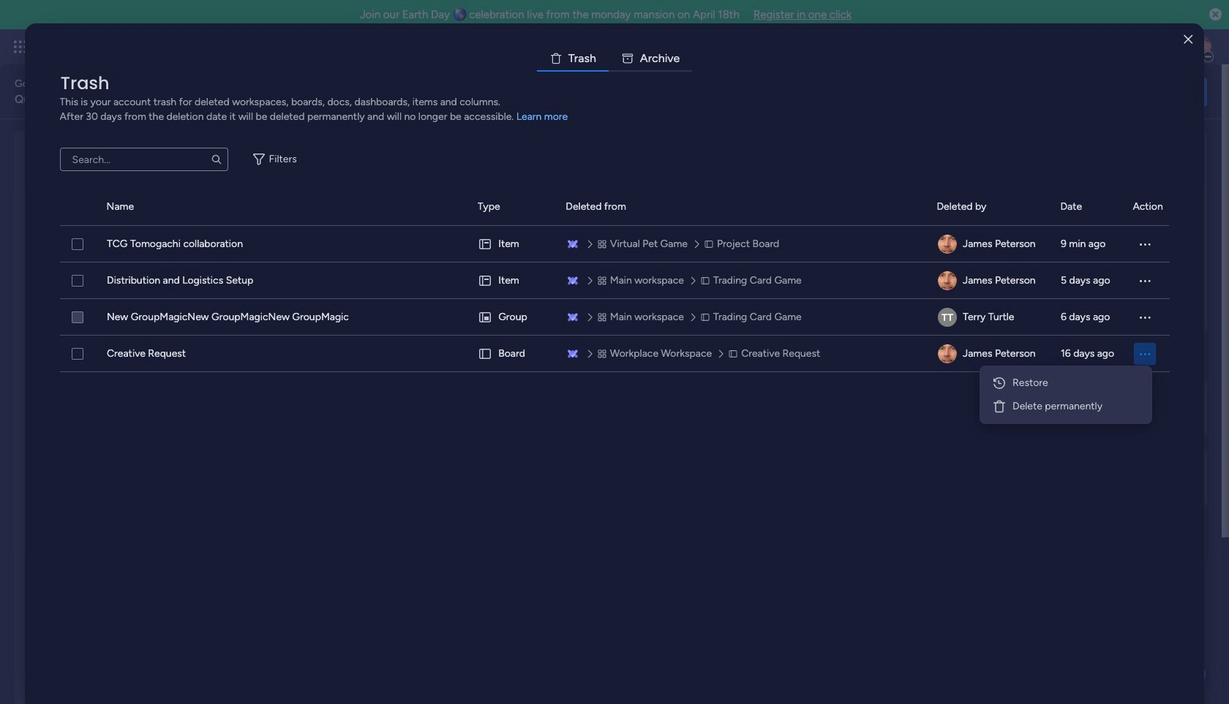 Task type: locate. For each thing, give the bounding box(es) containing it.
None search field
[[60, 148, 228, 171]]

2 horizontal spatial add to favorites image
[[913, 297, 927, 311]]

menu image
[[1138, 237, 1152, 252], [1138, 274, 1152, 288], [1138, 310, 1152, 325], [1138, 347, 1152, 361]]

restore image
[[992, 376, 1007, 391]]

row
[[60, 226, 1170, 263], [60, 263, 1170, 299], [60, 299, 1170, 336], [60, 336, 1170, 373]]

getting started element
[[988, 379, 1208, 437]]

1 row from the top
[[60, 226, 1170, 263]]

1 menu item from the top
[[986, 372, 1147, 395]]

search image
[[210, 154, 222, 165]]

4 row from the top
[[60, 336, 1170, 373]]

column header
[[60, 189, 89, 225], [107, 189, 460, 225], [478, 189, 548, 225], [566, 189, 920, 225], [937, 189, 1043, 225], [1061, 189, 1116, 225], [1133, 189, 1170, 225]]

2 public board image from the left
[[506, 296, 523, 313]]

component image
[[278, 319, 292, 333]]

public board image for second add to favorites image from the right
[[506, 296, 523, 313]]

public board image for third add to favorites image from right
[[278, 296, 295, 313]]

component image
[[506, 319, 520, 333], [734, 319, 748, 333]]

menu item
[[986, 372, 1147, 395], [986, 395, 1147, 419]]

2 horizontal spatial public board image
[[734, 296, 751, 313]]

close image
[[1184, 34, 1193, 45]]

1 public board image from the left
[[278, 296, 295, 313]]

menu item up the delete permanently image
[[986, 372, 1147, 395]]

4 column header from the left
[[566, 189, 920, 225]]

1 horizontal spatial public board image
[[506, 296, 523, 313]]

7 column header from the left
[[1133, 189, 1170, 225]]

2 menu item from the top
[[986, 395, 1147, 419]]

2 component image from the left
[[734, 319, 748, 333]]

1 horizontal spatial component image
[[734, 319, 748, 333]]

0 horizontal spatial add to favorites image
[[457, 297, 471, 311]]

2 vertical spatial james peterson image
[[938, 345, 957, 364]]

terry turtle image
[[938, 308, 957, 327]]

add to favorites image
[[457, 297, 471, 311], [685, 297, 699, 311], [913, 297, 927, 311]]

3 public board image from the left
[[734, 296, 751, 313]]

help center element
[[988, 449, 1208, 508]]

public board image
[[278, 296, 295, 313], [506, 296, 523, 313], [734, 296, 751, 313]]

row group
[[60, 189, 1170, 226]]

menu image for first row from the top
[[1138, 237, 1152, 252]]

menu item down the restore image
[[986, 395, 1147, 419]]

2 add to favorites image from the left
[[685, 297, 699, 311]]

component image for 1st add to favorites image from right public board image
[[734, 319, 748, 333]]

public board image for 1st add to favorites image from right
[[734, 296, 751, 313]]

1 component image from the left
[[506, 319, 520, 333]]

add to favorites image
[[229, 297, 243, 311]]

cell
[[478, 226, 548, 263], [937, 226, 1043, 263], [478, 263, 548, 299], [937, 263, 1043, 299], [478, 299, 548, 336], [937, 299, 1043, 336], [478, 336, 548, 373], [937, 336, 1043, 373], [1133, 336, 1170, 373]]

james peterson image
[[1189, 35, 1212, 59], [938, 235, 957, 254], [938, 345, 957, 364]]

1 image
[[1013, 30, 1026, 46]]

1 horizontal spatial add to favorites image
[[685, 297, 699, 311]]

3 add to favorites image from the left
[[913, 297, 927, 311]]

0 horizontal spatial component image
[[506, 319, 520, 333]]

0 horizontal spatial public board image
[[278, 296, 295, 313]]

table
[[60, 189, 1170, 681]]



Task type: describe. For each thing, give the bounding box(es) containing it.
quick search results list box
[[32, 166, 953, 360]]

component image for public board image associated with second add to favorites image from the right
[[506, 319, 520, 333]]

2 column header from the left
[[107, 189, 460, 225]]

6 column header from the left
[[1061, 189, 1116, 225]]

3 row from the top
[[60, 299, 1170, 336]]

1 add to favorites image from the left
[[457, 297, 471, 311]]

Search for items in the recycle bin search field
[[60, 148, 228, 171]]

5 column header from the left
[[937, 189, 1043, 225]]

menu image for 3rd row from the bottom
[[1138, 274, 1152, 288]]

delete permanently image
[[992, 400, 1007, 414]]

2 row from the top
[[60, 263, 1170, 299]]

3 column header from the left
[[478, 189, 548, 225]]

1 vertical spatial james peterson image
[[938, 235, 957, 254]]

1 column header from the left
[[60, 189, 89, 225]]

menu menu
[[986, 372, 1147, 419]]

select product image
[[13, 40, 28, 54]]

menu image for third row from the top of the page
[[1138, 310, 1152, 325]]

0 vertical spatial james peterson image
[[1189, 35, 1212, 59]]

public board image
[[51, 296, 67, 313]]

templates image image
[[1001, 140, 1194, 241]]

james peterson image
[[938, 272, 957, 291]]



Task type: vqa. For each thing, say whether or not it's contained in the screenshot.
the leftmost component icon
yes



